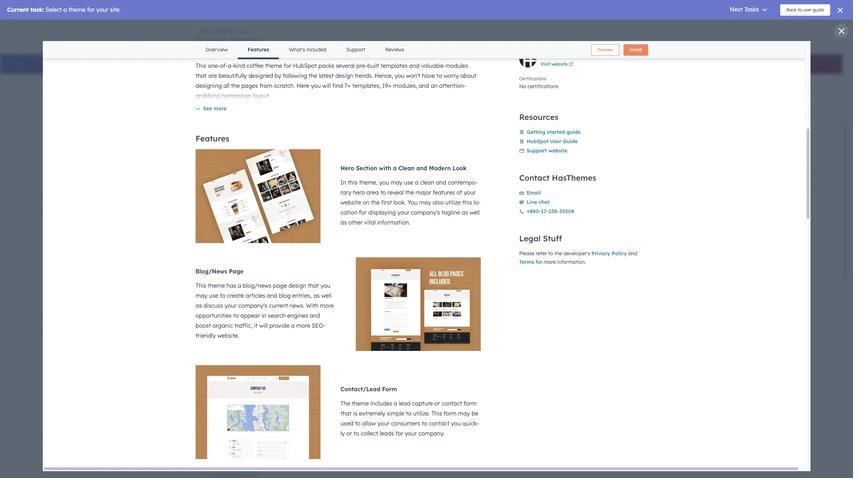 Task type: describe. For each thing, give the bounding box(es) containing it.
to
[[213, 29, 217, 34]]

back to theme library link
[[196, 29, 250, 34]]

shop
[[207, 36, 228, 47]]



Task type: vqa. For each thing, say whether or not it's contained in the screenshot.
the Search ID, name, or description search box
no



Task type: locate. For each thing, give the bounding box(es) containing it.
themes
[[230, 36, 261, 47]]

theme
[[219, 29, 233, 34]]

back
[[201, 29, 212, 34]]

shop themes
[[207, 36, 261, 47]]

library
[[234, 29, 250, 34]]

back to theme library
[[201, 29, 250, 34]]

close image
[[840, 28, 845, 34]]



